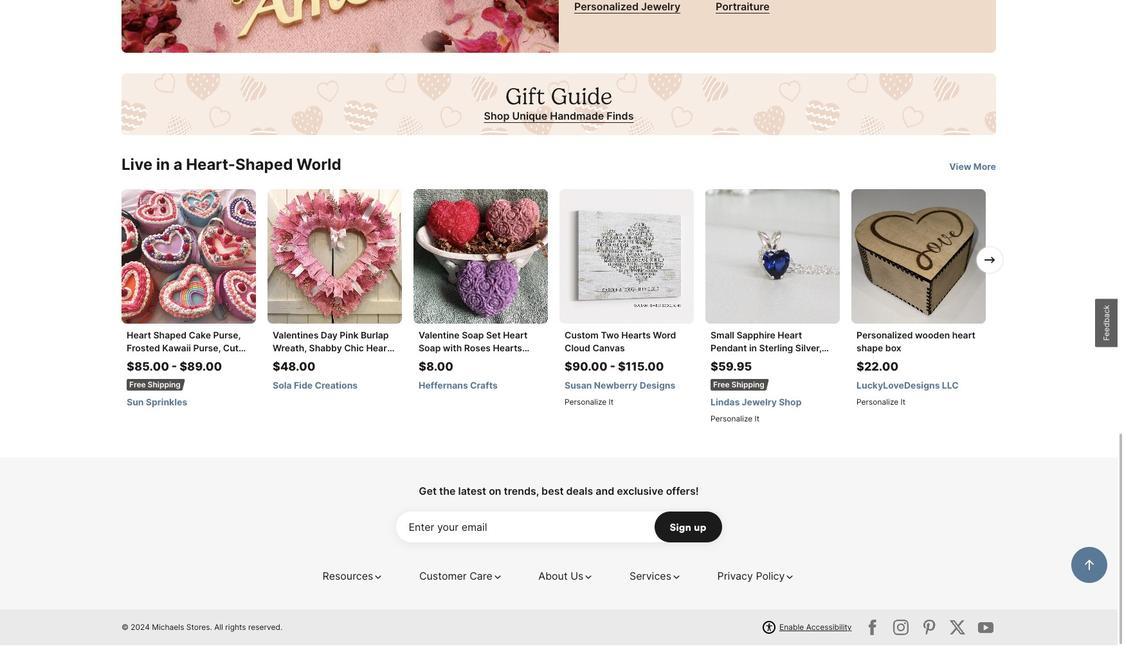 Task type: describe. For each thing, give the bounding box(es) containing it.
cloud
[[565, 343, 591, 354]]

the
[[440, 485, 456, 498]]

wooden
[[916, 330, 951, 341]]

services button
[[630, 569, 682, 584]]

silver,
[[796, 343, 822, 354]]

$8.00 heffernans crafts
[[419, 360, 498, 391]]

michaels
[[152, 623, 184, 633]]

get the latest on trends, best deals and exclusive offers!
[[419, 485, 699, 498]]

shipping for $85.00 - $89.00
[[148, 380, 181, 390]]

personalize inside lindas jewelry shop personalize it
[[711, 414, 753, 424]]

finds
[[607, 110, 634, 123]]

deals
[[567, 485, 594, 498]]

privacy policy button
[[718, 569, 796, 584]]

sign up button
[[655, 512, 722, 543]]

rights
[[225, 623, 246, 633]]

lindas
[[711, 397, 740, 408]]

trends,
[[504, 485, 539, 498]]

$48.00 sola fide creations
[[273, 360, 358, 391]]

and
[[596, 485, 615, 498]]

$90.00
[[565, 360, 608, 374]]

policy
[[756, 570, 785, 583]]

canvas
[[593, 343, 625, 354]]

1 - from the left
[[172, 360, 177, 374]]

small sapphire heart pendant in sterling silver, valentines day necklace $59.95
[[711, 330, 822, 374]]

handmade
[[550, 110, 605, 123]]

personalized for personalized wooden heart shape box $22.00 luckylovedesigns llc personalize it
[[857, 330, 914, 341]]

small
[[711, 330, 735, 341]]

personalized jewelry
[[575, 1, 681, 14]]

live in a heart-shaped world
[[122, 156, 342, 174]]

custom two hearts word cloud canvas 226227039876120577 image
[[560, 190, 694, 324]]

tabler image
[[111, 253, 126, 268]]

enable accessibility
[[780, 623, 852, 633]]

shape
[[857, 343, 884, 354]]

newberry
[[595, 380, 638, 391]]

all
[[214, 623, 223, 633]]

sola
[[273, 380, 292, 391]]

us
[[571, 570, 584, 583]]

sapphire
[[737, 330, 776, 341]]

heart
[[778, 330, 803, 341]]

sign up
[[670, 521, 707, 534]]

in inside small sapphire heart pendant in sterling silver, valentines day necklace $59.95
[[750, 343, 758, 354]]

small sapphire heart pendant in sterling silver, valentines day necklace 238771770574012416 image
[[706, 190, 841, 324]]

custom
[[565, 330, 599, 341]]

about us
[[539, 570, 584, 583]]

view
[[950, 162, 972, 172]]

word
[[653, 330, 677, 341]]

stores.
[[187, 623, 212, 633]]

about us button
[[539, 569, 594, 584]]

portraiture
[[716, 1, 770, 14]]

world
[[297, 156, 342, 174]]

it inside personalized wooden heart shape box $22.00 luckylovedesigns llc personalize it
[[901, 398, 906, 407]]

free for $85.00 - $89.00
[[129, 380, 146, 390]]

customer care button
[[420, 569, 503, 584]]

privacy policy
[[718, 570, 785, 583]]

creations
[[315, 380, 358, 391]]

heart shaped cake purse, frosted kawaii purse, cute cake handbag, crossbody bag, unique fashion bag, novelty bag, unique purse 243595324455927808 image
[[122, 190, 256, 324]]

box
[[886, 343, 902, 354]]

gift
[[506, 83, 546, 111]]

up
[[694, 521, 707, 534]]

jewelry for personalized
[[642, 1, 681, 14]]

1 twitter image from the left
[[863, 618, 884, 638]]

guide
[[551, 83, 613, 111]]

susan
[[565, 380, 592, 391]]

live
[[122, 156, 153, 174]]

shaped
[[236, 156, 293, 174]]

day
[[759, 356, 776, 367]]

free for $59.95
[[714, 380, 730, 390]]

$59.95
[[711, 360, 753, 374]]

accessibility
[[807, 623, 852, 633]]

shipping for $59.95
[[732, 380, 765, 390]]

sterling
[[760, 343, 794, 354]]

heart
[[953, 330, 976, 341]]

reserved.
[[248, 623, 283, 633]]

sprinkles
[[146, 397, 187, 408]]

2 twitter image from the left
[[920, 618, 940, 638]]

$48.00
[[273, 360, 316, 374]]



Task type: vqa. For each thing, say whether or not it's contained in the screenshot.
PRODUCT DESCRIPTION on the left bottom
no



Task type: locate. For each thing, give the bounding box(es) containing it.
personal image
[[122, 0, 559, 53]]

free shipping for $85.00 - $89.00
[[129, 380, 181, 390]]

best
[[542, 485, 564, 498]]

a
[[174, 156, 183, 174]]

it down luckylovedesigns
[[901, 398, 906, 407]]

2024
[[131, 623, 150, 633]]

0 horizontal spatial twitter image
[[863, 618, 884, 638]]

personalized
[[575, 1, 639, 14], [857, 330, 914, 341]]

1 vertical spatial in
[[750, 343, 758, 354]]

it inside custom two hearts word cloud canvas $90.00 - $115.00 susan newberry designs personalize it
[[609, 398, 614, 407]]

about
[[539, 570, 568, 583]]

twitter image left youtube icon
[[920, 618, 940, 638]]

personalized wooden heart shape box $22.00 luckylovedesigns llc personalize it
[[857, 330, 976, 407]]

heart-
[[186, 156, 236, 174]]

shop inside gift guide shop unique handmade finds
[[484, 110, 510, 123]]

$89.00
[[180, 360, 222, 374]]

1 horizontal spatial -
[[610, 360, 616, 374]]

get
[[419, 485, 437, 498]]

crafts
[[470, 380, 498, 391]]

lindas jewelry shop personalize it
[[711, 397, 802, 424]]

personalize inside personalized wooden heart shape box $22.00 luckylovedesigns llc personalize it
[[857, 398, 899, 407]]

it
[[609, 398, 614, 407], [901, 398, 906, 407], [755, 414, 760, 424]]

0 vertical spatial shop
[[484, 110, 510, 123]]

shop
[[484, 110, 510, 123], [779, 397, 802, 408]]

services
[[630, 570, 672, 583]]

2 free from the left
[[714, 380, 730, 390]]

2 - from the left
[[610, 360, 616, 374]]

1 vertical spatial jewelry
[[742, 397, 777, 408]]

shipping up sprinkles
[[148, 380, 181, 390]]

sign
[[670, 521, 692, 534]]

1 shipping from the left
[[148, 380, 181, 390]]

0 horizontal spatial shop
[[484, 110, 510, 123]]

0 horizontal spatial jewelry
[[642, 1, 681, 14]]

pendant
[[711, 343, 747, 354]]

designs
[[640, 380, 676, 391]]

0 vertical spatial personalized
[[575, 1, 639, 14]]

0 horizontal spatial -
[[172, 360, 177, 374]]

personalize inside custom two hearts word cloud canvas $90.00 - $115.00 susan newberry designs personalize it
[[565, 398, 607, 407]]

valentines
[[711, 356, 757, 367]]

1 free from the left
[[129, 380, 146, 390]]

gift guide shop unique handmade finds
[[484, 83, 634, 123]]

2 horizontal spatial personalize
[[857, 398, 899, 407]]

on
[[489, 485, 502, 498]]

care
[[470, 570, 493, 583]]

1 horizontal spatial in
[[750, 343, 758, 354]]

twitter image
[[891, 618, 912, 638], [948, 618, 969, 638]]

shop left unique
[[484, 110, 510, 123]]

2 twitter image from the left
[[948, 618, 969, 638]]

1 vertical spatial shop
[[779, 397, 802, 408]]

shop down necklace
[[779, 397, 802, 408]]

in
[[156, 156, 170, 174], [750, 343, 758, 354]]

Enter your email field
[[396, 512, 722, 543]]

shop for lindas
[[779, 397, 802, 408]]

shop inside lindas jewelry shop personalize it
[[779, 397, 802, 408]]

2 free shipping from the left
[[714, 380, 765, 390]]

1 twitter image from the left
[[891, 618, 912, 638]]

it down "day"
[[755, 414, 760, 424]]

free shipping for $59.95
[[714, 380, 765, 390]]

view more
[[950, 162, 997, 172]]

0 horizontal spatial personalized
[[575, 1, 639, 14]]

0 vertical spatial in
[[156, 156, 170, 174]]

$85.00
[[127, 360, 169, 374]]

- right $85.00
[[172, 360, 177, 374]]

personalize down lindas
[[711, 414, 753, 424]]

youtube image
[[976, 618, 997, 638]]

sun
[[127, 397, 144, 408]]

1 horizontal spatial free
[[714, 380, 730, 390]]

offers!
[[667, 485, 699, 498]]

©
[[122, 623, 129, 633]]

1 horizontal spatial shop
[[779, 397, 802, 408]]

twitter image
[[863, 618, 884, 638], [920, 618, 940, 638]]

1 horizontal spatial twitter image
[[948, 618, 969, 638]]

-
[[172, 360, 177, 374], [610, 360, 616, 374]]

personalized inside personalized wooden heart shape box $22.00 luckylovedesigns llc personalize it
[[857, 330, 914, 341]]

1 horizontal spatial free shipping
[[714, 380, 765, 390]]

valentines day pink burlap wreath, shabby chic heart wreath, boho heart wreath, farmhouse french cottage wreath, valentine front door wreath 284480383627198464 image
[[268, 190, 402, 324]]

- inside custom two hearts word cloud canvas $90.00 - $115.00 susan newberry designs personalize it
[[610, 360, 616, 374]]

privacy
[[718, 570, 754, 583]]

twitter image right accessibility
[[863, 618, 884, 638]]

1 horizontal spatial twitter image
[[920, 618, 940, 638]]

it down newberry
[[609, 398, 614, 407]]

fide
[[294, 380, 313, 391]]

personalized for personalized jewelry
[[575, 1, 639, 14]]

exclusive
[[617, 485, 664, 498]]

customer
[[420, 570, 467, 583]]

free shipping up "sun sprinkles"
[[129, 380, 181, 390]]

0 horizontal spatial in
[[156, 156, 170, 174]]

shipping
[[148, 380, 181, 390], [732, 380, 765, 390]]

two
[[601, 330, 620, 341]]

personalize down luckylovedesigns
[[857, 398, 899, 407]]

free shipping
[[129, 380, 181, 390], [714, 380, 765, 390]]

$115.00
[[618, 360, 665, 374]]

0 horizontal spatial shipping
[[148, 380, 181, 390]]

shop for gift
[[484, 110, 510, 123]]

personalized wooden heart shape box 278589784353210368 image
[[852, 190, 987, 324]]

latest
[[459, 485, 487, 498]]

personalize
[[565, 398, 607, 407], [857, 398, 899, 407], [711, 414, 753, 424]]

0 horizontal spatial free
[[129, 380, 146, 390]]

sun sprinkles
[[127, 397, 187, 408]]

© 2024 michaels stores. all rights reserved.
[[122, 623, 283, 633]]

hearts
[[622, 330, 651, 341]]

in left a at the top left
[[156, 156, 170, 174]]

$22.00
[[857, 360, 899, 374]]

free
[[129, 380, 146, 390], [714, 380, 730, 390]]

enable
[[780, 623, 805, 633]]

0 horizontal spatial twitter image
[[891, 618, 912, 638]]

more
[[974, 162, 997, 172]]

free shipping down $59.95
[[714, 380, 765, 390]]

1 horizontal spatial it
[[755, 414, 760, 424]]

1 horizontal spatial personalize
[[711, 414, 753, 424]]

0 horizontal spatial it
[[609, 398, 614, 407]]

1 vertical spatial personalized
[[857, 330, 914, 341]]

1 horizontal spatial jewelry
[[742, 397, 777, 408]]

0 vertical spatial jewelry
[[642, 1, 681, 14]]

tabler image
[[983, 253, 998, 268]]

jewelry
[[642, 1, 681, 14], [742, 397, 777, 408]]

2 shipping from the left
[[732, 380, 765, 390]]

personalize down susan
[[565, 398, 607, 407]]

heffernans
[[419, 380, 468, 391]]

shipping down $59.95
[[732, 380, 765, 390]]

jewelry for lindas
[[742, 397, 777, 408]]

unique
[[513, 110, 548, 123]]

1 horizontal spatial personalized
[[857, 330, 914, 341]]

$8.00
[[419, 360, 454, 374]]

free up lindas
[[714, 380, 730, 390]]

1 free shipping from the left
[[129, 380, 181, 390]]

0 horizontal spatial personalize
[[565, 398, 607, 407]]

jewelry inside lindas jewelry shop personalize it
[[742, 397, 777, 408]]

free up sun at the bottom of page
[[129, 380, 146, 390]]

custom two hearts word cloud canvas $90.00 - $115.00 susan newberry designs personalize it
[[565, 330, 677, 407]]

2 horizontal spatial it
[[901, 398, 906, 407]]

valentine soap set  heart soap with roses hearts mothers day bridal shower wedding favor kids soaps  decorative soaps valentines guest soap 277484732349349888 image
[[414, 190, 548, 324]]

0 horizontal spatial free shipping
[[129, 380, 181, 390]]

in down sapphire
[[750, 343, 758, 354]]

luckylovedesigns
[[857, 380, 941, 391]]

- up newberry
[[610, 360, 616, 374]]

resources button
[[323, 569, 384, 584]]

resources
[[323, 570, 374, 583]]

customer care
[[420, 570, 493, 583]]

necklace
[[778, 356, 819, 367]]

$85.00 - $89.00
[[127, 360, 222, 374]]

1 horizontal spatial shipping
[[732, 380, 765, 390]]

it inside lindas jewelry shop personalize it
[[755, 414, 760, 424]]



